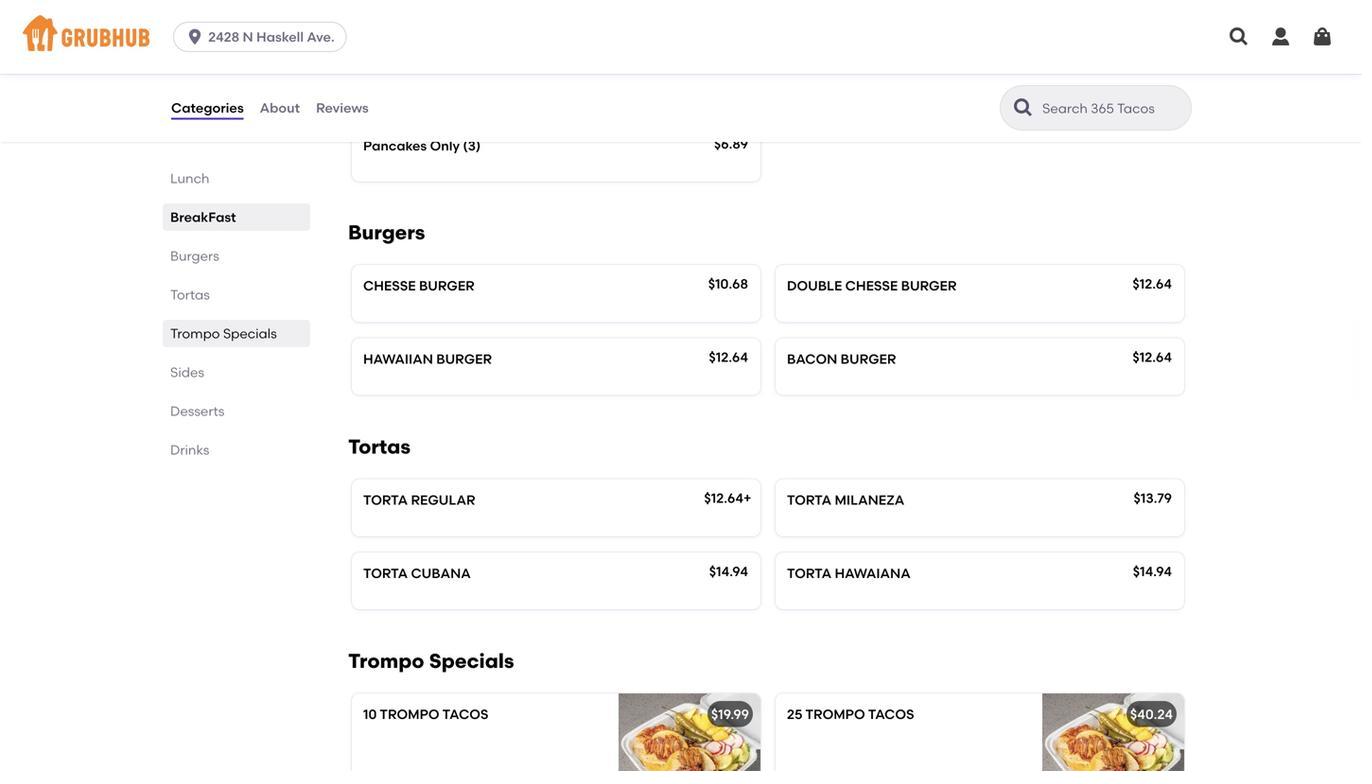 Task type: locate. For each thing, give the bounding box(es) containing it.
trompo for 25
[[806, 707, 866, 723]]

1 vertical spatial trompo
[[348, 649, 425, 674]]

(3)
[[463, 137, 481, 154]]

1 horizontal spatial chesse
[[846, 278, 898, 294]]

$14.94 for torta cubana
[[710, 564, 749, 580]]

trompo up 10 at bottom left
[[348, 649, 425, 674]]

1 horizontal spatial tacos
[[869, 707, 915, 723]]

0 vertical spatial trompo
[[170, 326, 220, 342]]

bacon burger
[[787, 351, 897, 367]]

trompo for 10
[[380, 707, 440, 723]]

torta for torta hawaiana
[[787, 565, 832, 581]]

1 vertical spatial tortas
[[348, 435, 411, 459]]

2 tacos from the left
[[869, 707, 915, 723]]

$14.94 down $13.79
[[1134, 564, 1173, 580]]

$12.64
[[1133, 276, 1173, 292], [709, 349, 749, 365], [1133, 349, 1173, 365], [704, 490, 744, 506]]

tortas up sides
[[170, 287, 210, 303]]

$6.89
[[714, 136, 749, 152]]

torta left regular
[[363, 492, 408, 508]]

0 vertical spatial specials
[[223, 326, 277, 342]]

0 horizontal spatial trompo
[[170, 326, 220, 342]]

reviews
[[316, 100, 369, 116]]

0 horizontal spatial trompo
[[380, 707, 440, 723]]

breakfast
[[170, 209, 236, 225]]

1 vertical spatial specials
[[429, 649, 514, 674]]

trompo specials
[[170, 326, 277, 342], [348, 649, 514, 674]]

torta left milaneza
[[787, 492, 832, 508]]

0 horizontal spatial chesse
[[363, 278, 416, 294]]

1 horizontal spatial burgers
[[348, 221, 425, 245]]

only
[[430, 137, 460, 154]]

double chesse burger
[[787, 278, 957, 294]]

torta left hawaiana
[[787, 565, 832, 581]]

2428
[[208, 29, 240, 45]]

torta left 'cubana'
[[363, 565, 408, 581]]

burgers down breakfast
[[170, 248, 219, 264]]

burger
[[419, 278, 475, 294], [902, 278, 957, 294], [437, 351, 492, 367], [841, 351, 897, 367]]

0 horizontal spatial specials
[[223, 326, 277, 342]]

1 $14.94 from the left
[[710, 564, 749, 580]]

0 horizontal spatial trompo specials
[[170, 326, 277, 342]]

0 horizontal spatial $14.94
[[710, 564, 749, 580]]

1 horizontal spatial trompo
[[806, 707, 866, 723]]

2 trompo from the left
[[806, 707, 866, 723]]

tacos for 10 trompo tacos
[[443, 707, 489, 723]]

torta
[[363, 492, 408, 508], [787, 492, 832, 508], [363, 565, 408, 581], [787, 565, 832, 581]]

$19.99
[[712, 707, 750, 723]]

10
[[363, 707, 377, 723]]

chesse burger
[[363, 278, 475, 294]]

specials
[[223, 326, 277, 342], [429, 649, 514, 674]]

1 tacos from the left
[[443, 707, 489, 723]]

huevos a la mexicana image
[[619, 0, 761, 109]]

1 horizontal spatial trompo
[[348, 649, 425, 674]]

1 trompo from the left
[[380, 707, 440, 723]]

burgers
[[348, 221, 425, 245], [170, 248, 219, 264]]

2 $14.94 from the left
[[1134, 564, 1173, 580]]

svg image
[[1312, 26, 1334, 48]]

$14.94
[[710, 564, 749, 580], [1134, 564, 1173, 580]]

1 horizontal spatial tortas
[[348, 435, 411, 459]]

trompo right 25
[[806, 707, 866, 723]]

trompo
[[380, 707, 440, 723], [806, 707, 866, 723]]

tacos for 25 trompo tacos
[[869, 707, 915, 723]]

hawaiana
[[835, 565, 911, 581]]

sides
[[170, 364, 204, 380]]

torta for torta regular
[[363, 492, 408, 508]]

tortas up torta regular
[[348, 435, 411, 459]]

about button
[[259, 74, 301, 142]]

specials up desserts
[[223, 326, 277, 342]]

chesse
[[363, 278, 416, 294], [846, 278, 898, 294]]

tacos
[[443, 707, 489, 723], [869, 707, 915, 723]]

2 horizontal spatial svg image
[[1270, 26, 1293, 48]]

1 chesse from the left
[[363, 278, 416, 294]]

25
[[787, 707, 803, 723]]

$12.64 +
[[704, 490, 752, 506]]

svg image
[[1228, 26, 1251, 48], [1270, 26, 1293, 48], [186, 27, 205, 46]]

tortas
[[170, 287, 210, 303], [348, 435, 411, 459]]

Search 365 Tacos  search field
[[1041, 99, 1186, 117]]

1 horizontal spatial $14.94
[[1134, 564, 1173, 580]]

10 trompo tacos image
[[619, 694, 761, 771]]

0 vertical spatial tortas
[[170, 287, 210, 303]]

1 horizontal spatial trompo specials
[[348, 649, 514, 674]]

hawaiian burger
[[363, 351, 492, 367]]

trompo specials up 10 trompo tacos on the bottom
[[348, 649, 514, 674]]

chesse right double
[[846, 278, 898, 294]]

lunch
[[170, 170, 210, 186]]

2428 n haskell ave. button
[[173, 22, 355, 52]]

1 vertical spatial burgers
[[170, 248, 219, 264]]

chesse up hawaiian
[[363, 278, 416, 294]]

trompo specials up sides
[[170, 326, 277, 342]]

drinks
[[170, 442, 209, 458]]

desserts
[[170, 403, 225, 419]]

specials up 10 trompo tacos on the bottom
[[429, 649, 514, 674]]

categories
[[171, 100, 244, 116]]

trompo up sides
[[170, 326, 220, 342]]

$40.24
[[1131, 707, 1174, 723]]

2 chesse from the left
[[846, 278, 898, 294]]

1 horizontal spatial specials
[[429, 649, 514, 674]]

double
[[787, 278, 843, 294]]

burgers up chesse burger
[[348, 221, 425, 245]]

0 horizontal spatial svg image
[[186, 27, 205, 46]]

trompo right 10 at bottom left
[[380, 707, 440, 723]]

0 horizontal spatial tacos
[[443, 707, 489, 723]]

trompo
[[170, 326, 220, 342], [348, 649, 425, 674]]

$14.94 down $12.64 +
[[710, 564, 749, 580]]



Task type: vqa. For each thing, say whether or not it's contained in the screenshot.
middle Shaq-a-Roni Pizza image
no



Task type: describe. For each thing, give the bounding box(es) containing it.
pancakes
[[363, 137, 427, 154]]

burger for hawaiian burger
[[437, 351, 492, 367]]

torta for torta milaneza
[[787, 492, 832, 508]]

main navigation navigation
[[0, 0, 1363, 74]]

$10.68
[[709, 276, 749, 292]]

hawaiian
[[363, 351, 433, 367]]

categories button
[[170, 74, 245, 142]]

torta hawaiana
[[787, 565, 911, 581]]

$12.64 for double chesse burger
[[1133, 276, 1173, 292]]

0 horizontal spatial tortas
[[170, 287, 210, 303]]

2428 n haskell ave.
[[208, 29, 335, 45]]

$13.79
[[1134, 490, 1173, 506]]

regular
[[411, 492, 476, 508]]

cubana
[[411, 565, 471, 581]]

n
[[243, 29, 253, 45]]

$12.64 for hawaiian burger
[[709, 349, 749, 365]]

ave.
[[307, 29, 335, 45]]

25 trompo tacos image
[[1043, 694, 1185, 771]]

10 trompo tacos
[[363, 707, 489, 723]]

1 horizontal spatial svg image
[[1228, 26, 1251, 48]]

0 horizontal spatial burgers
[[170, 248, 219, 264]]

bacon
[[787, 351, 838, 367]]

milaneza
[[835, 492, 905, 508]]

burger for bacon burger
[[841, 351, 897, 367]]

$12.64 for bacon burger
[[1133, 349, 1173, 365]]

25 trompo tacos
[[787, 707, 915, 723]]

about
[[260, 100, 300, 116]]

search icon image
[[1013, 97, 1035, 119]]

1 vertical spatial trompo specials
[[348, 649, 514, 674]]

reviews button
[[315, 74, 370, 142]]

torta cubana
[[363, 565, 471, 581]]

torta for torta cubana
[[363, 565, 408, 581]]

svg image inside 2428 n haskell ave. button
[[186, 27, 205, 46]]

haskell
[[256, 29, 304, 45]]

+
[[744, 490, 752, 506]]

torta milaneza
[[787, 492, 905, 508]]

0 vertical spatial trompo specials
[[170, 326, 277, 342]]

$14.94 for torta hawaiana
[[1134, 564, 1173, 580]]

torta regular
[[363, 492, 476, 508]]

burger for chesse burger
[[419, 278, 475, 294]]

pancakes only (3)
[[363, 137, 481, 154]]

0 vertical spatial burgers
[[348, 221, 425, 245]]



